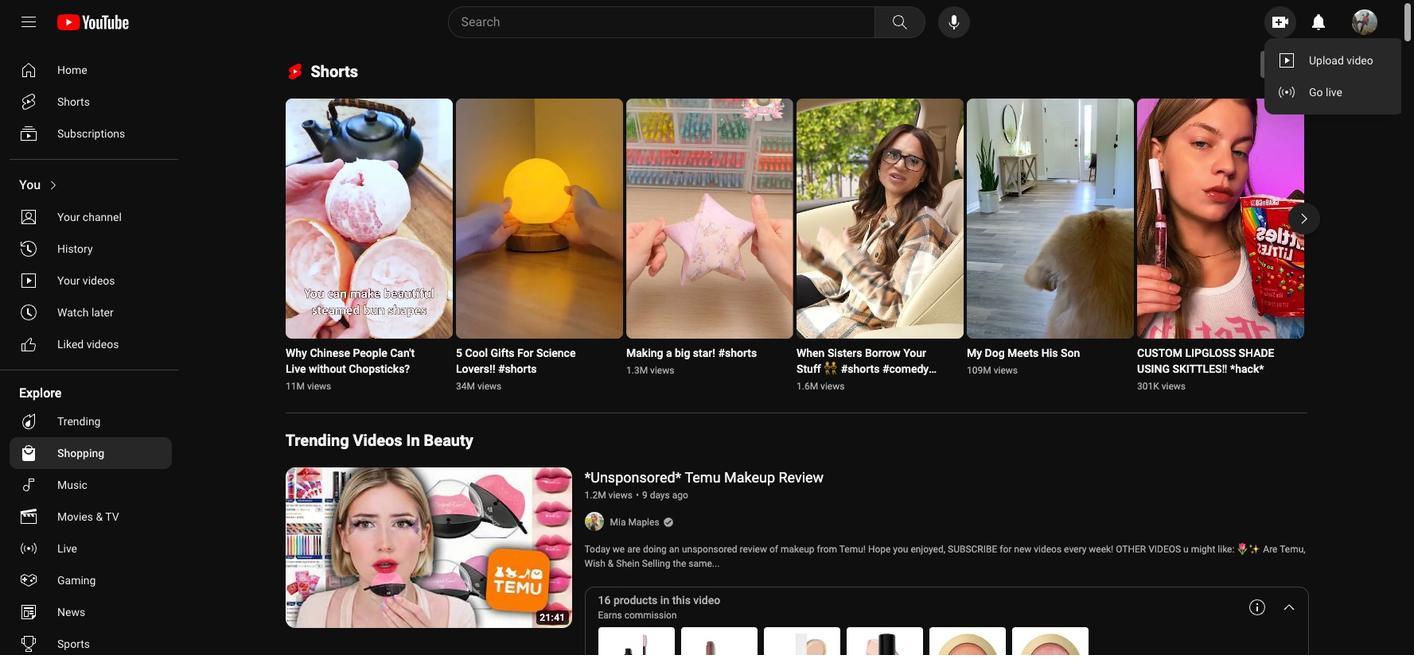 Task type: locate. For each thing, give the bounding box(es) containing it.
upload video link
[[1265, 45, 1405, 76], [1265, 45, 1405, 76]]

1 horizontal spatial shorts
[[311, 62, 358, 81]]

1 horizontal spatial trending
[[285, 432, 349, 451]]

channel
[[83, 211, 122, 224]]

video
[[1347, 54, 1373, 67], [693, 595, 720, 608]]

0 horizontal spatial &
[[96, 511, 103, 524]]

go
[[1309, 86, 1323, 99]]

earns commission link
[[598, 609, 677, 623]]

shopping option
[[10, 438, 172, 470]]

2 vertical spatial videos
[[1034, 545, 1062, 556]]

enjoyed,
[[911, 545, 945, 556]]

why chinese people can't live without chopsticks? link
[[285, 346, 433, 378]]

1 vertical spatial trending
[[285, 432, 349, 451]]

your up #comedy
[[903, 347, 926, 360]]

trending up shopping
[[57, 415, 101, 428]]

#comedy
[[882, 363, 928, 376]]

0 horizontal spatial video
[[693, 595, 720, 608]]

my dog meets his son link
[[966, 346, 1080, 362]]

1 horizontal spatial #shorts
[[718, 347, 757, 360]]

your up watch
[[57, 275, 80, 287]]

live down why
[[285, 363, 306, 376]]

views down lovers!!
[[477, 381, 501, 393]]

Why Chinese People Can't Live without Chopsticks? text field
[[285, 346, 433, 378]]

0 vertical spatial videos
[[83, 275, 115, 287]]

1 vertical spatial live
[[57, 543, 77, 555]]

meets
[[1007, 347, 1038, 360]]

are
[[1263, 545, 1278, 556]]

0 horizontal spatial shorts
[[57, 95, 90, 108]]

trending down 11m
[[285, 432, 349, 451]]

watch later link
[[10, 297, 172, 329]]

subscriptions link
[[10, 118, 172, 150]]

subscriptions
[[57, 127, 125, 140]]

your inside option
[[57, 211, 80, 224]]

gifts
[[490, 347, 514, 360]]

liked videos link
[[10, 329, 172, 360]]

Search text field
[[461, 12, 871, 33]]

your channel
[[57, 211, 122, 224]]

same...
[[689, 559, 720, 570]]

chopsticks?
[[348, 363, 410, 376]]

sports option
[[10, 629, 172, 656]]

views down dog
[[993, 366, 1017, 377]]

#shorts inside when sisters borrow your stuff 👯 #shorts #comedy #funny #relatable #sisters #family #jokes
[[841, 363, 879, 376]]

movies & tv
[[57, 511, 119, 524]]

5 cool gifts for science lovers!! #shorts link
[[456, 346, 604, 378]]

views down a
[[650, 366, 674, 377]]

maples
[[628, 518, 659, 529]]

sports
[[57, 638, 90, 651]]

2 horizontal spatial #shorts
[[841, 363, 879, 376]]

9 days ago
[[642, 491, 688, 502]]

trending inside option
[[57, 415, 101, 428]]

5
[[456, 347, 462, 360]]

views down without
[[307, 381, 331, 393]]

0 vertical spatial shorts
[[311, 62, 358, 81]]

your inside option
[[57, 275, 80, 287]]

0 vertical spatial live
[[285, 363, 306, 376]]

1 vertical spatial videos
[[86, 338, 119, 351]]

0 vertical spatial trending
[[57, 415, 101, 428]]

#funny
[[796, 379, 831, 392]]

gaming
[[57, 575, 96, 587]]

#shorts
[[718, 347, 757, 360], [498, 363, 536, 376], [841, 363, 879, 376]]

#shorts for stuff
[[841, 363, 879, 376]]

None search field
[[419, 6, 928, 38]]

0 vertical spatial &
[[96, 511, 103, 524]]

When Sisters Borrow Your Stuff 👯 #shorts #comedy #funny #relatable #sisters #family #jokes text field
[[796, 346, 944, 408]]

0 vertical spatial video
[[1347, 54, 1373, 67]]

#shorts right star! at the bottom of the page
[[718, 347, 757, 360]]

views right 301k at right bottom
[[1161, 381, 1185, 393]]

video right upload
[[1347, 54, 1373, 67]]

1 vertical spatial shorts
[[57, 95, 90, 108]]

your channel option
[[10, 201, 172, 233]]

#sisters
[[887, 379, 927, 392]]

videos down later
[[86, 338, 119, 351]]

your
[[57, 211, 80, 224], [57, 275, 80, 287], [903, 347, 926, 360]]

2 vertical spatial your
[[903, 347, 926, 360]]

CUSTOM LIPGLOSS SHADE USING SKITTLES‼️ *hack* text field
[[1137, 346, 1285, 378]]

upload video
[[1309, 54, 1373, 67]]

video right the this
[[693, 595, 720, 608]]

1 vertical spatial video
[[693, 595, 720, 608]]

21 minutes, 41 seconds element
[[540, 613, 565, 624]]

movies & tv link
[[10, 501, 172, 533]]

for
[[517, 347, 533, 360]]

videos right "new"
[[1034, 545, 1062, 556]]

views down *unsponsored* on the bottom of the page
[[608, 491, 633, 502]]

doing
[[643, 545, 667, 556]]

1 vertical spatial your
[[57, 275, 80, 287]]

history
[[57, 243, 93, 255]]

0 horizontal spatial trending
[[57, 415, 101, 428]]

#shorts down for
[[498, 363, 536, 376]]

live down movies
[[57, 543, 77, 555]]

0 vertical spatial your
[[57, 211, 80, 224]]

1 horizontal spatial &
[[608, 559, 614, 570]]

stuff
[[796, 363, 821, 376]]

sisters
[[827, 347, 862, 360]]

& left tv
[[96, 511, 103, 524]]

videos up later
[[83, 275, 115, 287]]

views inside making a big star! #shorts 1.3m views
[[650, 366, 674, 377]]

making a big star! #shorts link
[[626, 346, 757, 362]]

shorts
[[311, 62, 358, 81], [57, 95, 90, 108]]

1 vertical spatial &
[[608, 559, 614, 570]]

might
[[1191, 545, 1215, 556]]

using
[[1137, 363, 1169, 376]]

videos
[[83, 275, 115, 287], [86, 338, 119, 351], [1034, 545, 1062, 556]]

#shorts up #relatable
[[841, 363, 879, 376]]

trending
[[57, 415, 101, 428], [285, 432, 349, 451]]

chinese
[[309, 347, 350, 360]]

borrow
[[865, 347, 900, 360]]

watch later option
[[10, 297, 172, 329]]

1.2m views
[[585, 491, 633, 502]]

go to channel image
[[585, 513, 604, 532]]

my dog meets his son 109m views
[[966, 347, 1080, 377]]

we
[[613, 545, 625, 556]]

mia maples link
[[610, 516, 659, 530]]

home
[[57, 64, 87, 76]]

sports link
[[10, 629, 172, 656]]

wish
[[585, 559, 605, 570]]

why chinese people can't live without chopsticks? 11m views
[[285, 347, 414, 393]]

live option
[[10, 533, 172, 565]]

*unsponsored* temu makeup review link
[[585, 468, 824, 489]]

1 horizontal spatial video
[[1347, 54, 1373, 67]]

tooltip
[[1254, 45, 1307, 84]]

1 horizontal spatial live
[[285, 363, 306, 376]]

your up history
[[57, 211, 80, 224]]

0 horizontal spatial live
[[57, 543, 77, 555]]

of
[[769, 545, 778, 556]]

hope
[[868, 545, 891, 556]]

his
[[1041, 347, 1058, 360]]

mia
[[610, 518, 626, 529]]

beauty
[[424, 432, 473, 451]]

views down 👯
[[820, 381, 844, 393]]

0 horizontal spatial #shorts
[[498, 363, 536, 376]]

1.3m
[[626, 366, 647, 377]]

cool
[[465, 347, 488, 360]]

views
[[650, 366, 674, 377], [993, 366, 1017, 377], [307, 381, 331, 393], [477, 381, 501, 393], [820, 381, 844, 393], [1161, 381, 1185, 393], [608, 491, 633, 502]]

shade
[[1238, 347, 1274, 360]]

news option
[[10, 597, 172, 629]]

#shorts inside 5 cool gifts for science lovers!! #shorts 34m views
[[498, 363, 536, 376]]

shorts link
[[10, 86, 172, 118]]

videos
[[353, 432, 402, 451]]

other
[[1116, 545, 1146, 556]]

1.2m
[[585, 491, 606, 502]]

for
[[1000, 545, 1012, 556]]

& inside option
[[96, 511, 103, 524]]

9
[[642, 491, 648, 502]]

shopping
[[57, 447, 104, 460]]

& right wish
[[608, 559, 614, 570]]

shein
[[616, 559, 640, 570]]

the
[[673, 559, 686, 570]]

watch
[[57, 306, 89, 319]]



Task type: describe. For each thing, give the bounding box(es) containing it.
this
[[672, 595, 691, 608]]

gaming link
[[10, 565, 172, 597]]

1.6m
[[796, 381, 818, 393]]

*hack*
[[1230, 363, 1264, 376]]

your videos option
[[10, 265, 172, 297]]

shopping link
[[10, 438, 172, 470]]

& inside today we are doing an unsponsored review of makeup from temu! hope you enjoyed, subscribe for new videos every week!  other videos u might like: 🌷✨ are temu, wish & shein selling the same...
[[608, 559, 614, 570]]

from
[[817, 545, 837, 556]]

live link
[[10, 533, 172, 565]]

*unsponsored*
[[585, 470, 681, 487]]

custom lipgloss shade using skittles‼️ *hack* 301k views
[[1137, 347, 1274, 393]]

review
[[740, 545, 767, 556]]

you link
[[10, 170, 172, 201]]

music option
[[10, 470, 172, 501]]

#family
[[796, 395, 834, 408]]

movies
[[57, 511, 93, 524]]

21:41 link
[[285, 468, 572, 631]]

views inside "my dog meets his son 109m views"
[[993, 366, 1017, 377]]

movies & tv option
[[10, 501, 172, 533]]

views inside 5 cool gifts for science lovers!! #shorts 34m views
[[477, 381, 501, 393]]

your inside when sisters borrow your stuff 👯 #shorts #comedy #funny #relatable #sisters #family #jokes
[[903, 347, 926, 360]]

views inside why chinese people can't live without chopsticks? 11m views
[[307, 381, 331, 393]]

videos for your videos
[[83, 275, 115, 287]]

301k
[[1137, 381, 1159, 393]]

temu,
[[1280, 545, 1306, 556]]

videos inside today we are doing an unsponsored review of makeup from temu! hope you enjoyed, subscribe for new videos every week!  other videos u might like: 🌷✨ are temu, wish & shein selling the same...
[[1034, 545, 1062, 556]]

your videos link
[[10, 265, 172, 297]]

today
[[585, 545, 610, 556]]

you
[[19, 177, 41, 193]]

home option
[[10, 54, 172, 86]]

why
[[285, 347, 307, 360]]

days
[[650, 491, 670, 502]]

earns
[[598, 611, 622, 622]]

#relatable
[[834, 379, 884, 392]]

son
[[1060, 347, 1080, 360]]

videos for liked videos
[[86, 338, 119, 351]]

home link
[[10, 54, 172, 86]]

can't
[[390, 347, 414, 360]]

16
[[598, 595, 611, 608]]

views inside the custom lipgloss shade using skittles‼️ *hack* 301k views
[[1161, 381, 1185, 393]]

16 products in this video earns commission
[[598, 595, 720, 622]]

trending option
[[10, 406, 172, 438]]

custom
[[1137, 347, 1182, 360]]

like:
[[1218, 545, 1235, 556]]

music
[[57, 479, 87, 492]]

making
[[626, 347, 663, 360]]

👯
[[823, 363, 838, 376]]

an
[[669, 545, 680, 556]]

video inside "16 products in this video earns commission"
[[693, 595, 720, 608]]

live inside option
[[57, 543, 77, 555]]

live inside why chinese people can't live without chopsticks? 11m views
[[285, 363, 306, 376]]

avatar image image
[[1352, 10, 1378, 35]]

you
[[893, 545, 908, 556]]

makeup
[[724, 470, 775, 487]]

unsponsored
[[682, 545, 737, 556]]

liked videos option
[[10, 329, 172, 360]]

new
[[1014, 545, 1032, 556]]

your for your channel
[[57, 211, 80, 224]]

without
[[308, 363, 346, 376]]

music link
[[10, 470, 172, 501]]

My Dog Meets His Son text field
[[966, 346, 1080, 362]]

upload
[[1309, 54, 1344, 67]]

trending for trending
[[57, 415, 101, 428]]

34m
[[456, 381, 475, 393]]

subscriptions option
[[10, 118, 172, 150]]

when
[[796, 347, 824, 360]]

#jokes
[[837, 395, 870, 408]]

week!
[[1089, 545, 1113, 556]]

you option
[[10, 170, 172, 201]]

your for your videos
[[57, 275, 80, 287]]

history link
[[10, 233, 172, 265]]

later
[[91, 306, 114, 319]]

*unsponsored* temu makeup review by mia maples 1,230,910 views 9 days ago 21 minutes element
[[585, 470, 824, 487]]

are
[[627, 545, 641, 556]]

commission
[[624, 611, 677, 622]]

liked videos
[[57, 338, 119, 351]]

watch later
[[57, 306, 114, 319]]

109m
[[966, 366, 991, 377]]

trending for trending videos in beauty
[[285, 432, 349, 451]]

lovers!!
[[456, 363, 495, 376]]

review
[[779, 470, 824, 487]]

go live
[[1309, 86, 1342, 99]]

temu
[[685, 470, 721, 487]]

tv
[[105, 511, 119, 524]]

gaming option
[[10, 565, 172, 597]]

your channel link
[[10, 201, 172, 233]]

skittles‼️
[[1172, 363, 1227, 376]]

every
[[1064, 545, 1087, 556]]

5 Cool Gifts For Science Lovers!! #shorts text field
[[456, 346, 604, 378]]

subscribe
[[948, 545, 997, 556]]

history option
[[10, 233, 172, 265]]

#shorts inside making a big star! #shorts 1.3m views
[[718, 347, 757, 360]]

shorts option
[[10, 86, 172, 118]]

videos
[[1148, 545, 1181, 556]]

my
[[966, 347, 982, 360]]

news link
[[10, 597, 172, 629]]

a
[[666, 347, 672, 360]]

shorts inside option
[[57, 95, 90, 108]]

temu!
[[839, 545, 866, 556]]

mia maples
[[610, 518, 659, 529]]

dog
[[984, 347, 1004, 360]]

#shorts for science
[[498, 363, 536, 376]]

Making a big star! #shorts text field
[[626, 346, 757, 362]]



Task type: vqa. For each thing, say whether or not it's contained in the screenshot.
'Customize channel' 'text field'
no



